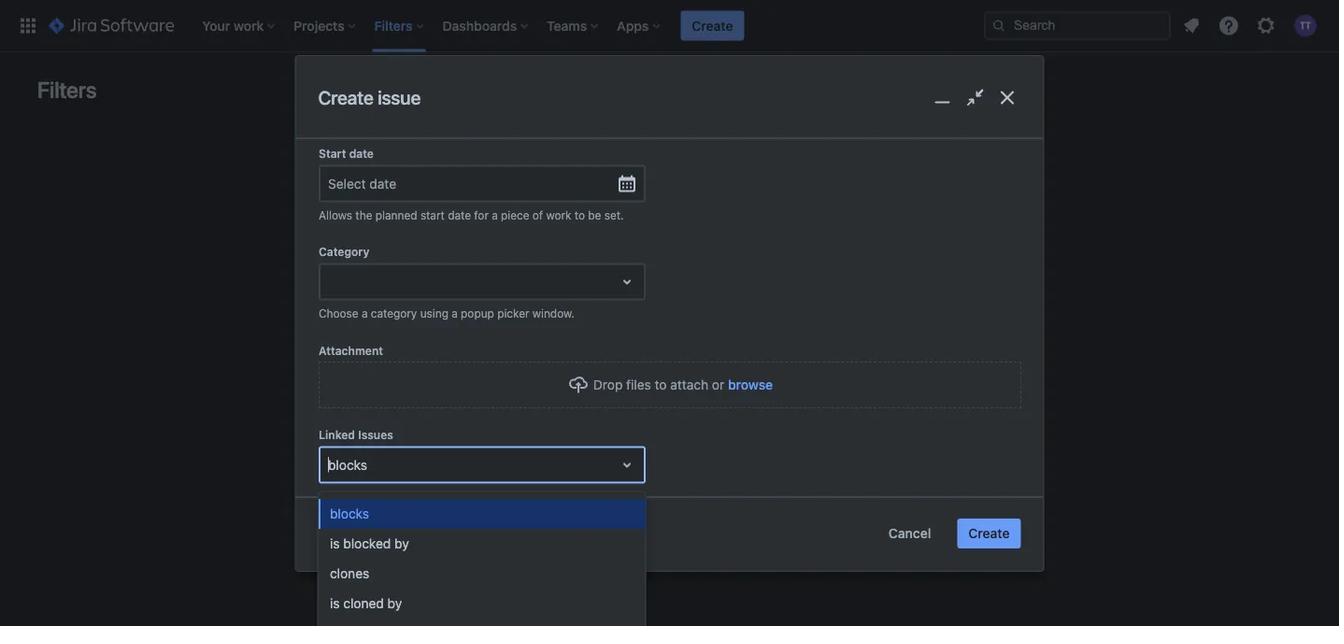 Task type: describe. For each thing, give the bounding box(es) containing it.
from the sidebar and enter your search criteria. then, select
[[456, 328, 872, 362]]

2 open image from the top
[[616, 454, 638, 477]]

sidebar
[[456, 346, 501, 362]]

1 open image from the top
[[616, 271, 638, 294]]

criteria.
[[640, 346, 686, 362]]

0 horizontal spatial issue
[[378, 86, 421, 108]]

exit full screen image
[[962, 84, 989, 111]]

set.
[[604, 210, 624, 223]]

and
[[504, 346, 527, 362]]

filters
[[37, 77, 97, 103]]

for
[[474, 210, 488, 223]]

linked issues
[[318, 429, 393, 442]]

choose
[[318, 308, 358, 321]]

to create a filter.
[[655, 346, 884, 381]]

create inside to create a filter.
[[835, 346, 873, 362]]

date for select date
[[369, 176, 396, 192]]

create issue
[[318, 86, 421, 108]]

then,
[[689, 346, 723, 362]]

attach
[[670, 378, 708, 393]]

filter.
[[655, 365, 685, 381]]

your
[[566, 346, 592, 362]]

1 horizontal spatial issue
[[438, 526, 470, 541]]

or
[[712, 378, 724, 393]]

by for is cloned by
[[387, 596, 402, 611]]

work
[[546, 210, 571, 223]]

browse
[[728, 378, 773, 393]]

search image
[[992, 18, 1007, 33]]

2 vertical spatial date
[[448, 210, 471, 223]]

you for you can create a filter by searching. select
[[468, 328, 490, 343]]

as
[[801, 346, 816, 362]]

filter
[[571, 328, 599, 343]]

is blocked by
[[330, 536, 409, 551]]

save
[[767, 346, 798, 362]]

a right choose
[[361, 308, 367, 321]]

save as
[[767, 346, 816, 362]]

is cloned by
[[330, 596, 402, 611]]

you for you don't have any filters
[[567, 289, 598, 311]]

0 vertical spatial create
[[519, 328, 557, 343]]

date for start date
[[349, 148, 373, 161]]

searching.
[[620, 328, 683, 343]]

Linked Issues text field
[[328, 456, 331, 475]]

Search field
[[985, 11, 1172, 41]]

a right for
[[492, 210, 498, 223]]

drop
[[593, 378, 623, 393]]

0 vertical spatial to
[[574, 210, 585, 223]]

to inside to create a filter.
[[819, 346, 832, 362]]

1 vertical spatial blocks
[[330, 506, 369, 522]]

enter
[[530, 346, 562, 362]]

is for is cloned by
[[330, 596, 339, 611]]

2 vertical spatial to
[[655, 378, 667, 393]]

popup
[[461, 308, 494, 321]]

create banner
[[0, 0, 1340, 52]]

1 vertical spatial select
[[687, 328, 725, 343]]

browse button
[[728, 376, 773, 395]]

be
[[588, 210, 601, 223]]

you can create a filter by searching. select
[[468, 328, 728, 343]]

you don't have any filters
[[567, 289, 773, 311]]

a left filter
[[561, 328, 568, 343]]



Task type: vqa. For each thing, say whether or not it's contained in the screenshot.
bottommost to
yes



Task type: locate. For each thing, give the bounding box(es) containing it.
0 vertical spatial you
[[567, 289, 598, 311]]

linked
[[318, 429, 355, 442]]

start
[[318, 148, 346, 161]]

select
[[727, 346, 763, 362]]

0 vertical spatial is
[[330, 536, 339, 551]]

0 vertical spatial open image
[[616, 271, 638, 294]]

0 vertical spatial select
[[328, 176, 366, 192]]

1 vertical spatial create button
[[958, 519, 1022, 549]]

1 vertical spatial date
[[369, 176, 396, 192]]

attachment
[[318, 344, 383, 357]]

1 horizontal spatial create button
[[958, 519, 1022, 549]]

select date
[[328, 176, 396, 192]]

jira software image
[[49, 14, 174, 37], [49, 14, 174, 37]]

2 vertical spatial by
[[387, 596, 402, 611]]

search
[[596, 346, 636, 362]]

create button
[[681, 11, 745, 41], [958, 519, 1022, 549]]

from
[[821, 328, 849, 343]]

the inside the from the sidebar and enter your search criteria. then, select
[[853, 328, 872, 343]]

window.
[[532, 308, 574, 321]]

is left 'blocked'
[[330, 536, 339, 551]]

1 horizontal spatial to
[[655, 378, 667, 393]]

0 horizontal spatial the
[[355, 210, 372, 223]]

blocked
[[343, 536, 391, 551]]

0 vertical spatial blocks
[[328, 457, 367, 473]]

2 is from the top
[[330, 596, 339, 611]]

1 vertical spatial is
[[330, 596, 339, 611]]

the inside create issue dialog
[[355, 210, 372, 223]]

select inside create issue dialog
[[328, 176, 366, 192]]

open image left have
[[616, 271, 638, 294]]

to right files
[[655, 378, 667, 393]]

by up search
[[602, 328, 617, 343]]

to right as
[[819, 346, 832, 362]]

1 vertical spatial issue
[[438, 526, 470, 541]]

to
[[574, 210, 585, 223], [819, 346, 832, 362], [655, 378, 667, 393]]

by right cloned
[[387, 596, 402, 611]]

the
[[355, 210, 372, 223], [853, 328, 872, 343]]

planned
[[375, 210, 417, 223]]

create
[[519, 328, 557, 343], [835, 346, 873, 362]]

blocks down linked issues at bottom
[[328, 457, 367, 473]]

don't
[[602, 289, 645, 311]]

0 vertical spatial date
[[349, 148, 373, 161]]

of
[[532, 210, 543, 223]]

2 horizontal spatial to
[[819, 346, 832, 362]]

allows
[[318, 210, 352, 223]]

clones
[[330, 566, 369, 581]]

a right as
[[877, 346, 884, 362]]

primary element
[[11, 0, 985, 52]]

start
[[420, 210, 444, 223]]

piece
[[501, 210, 529, 223]]

0 horizontal spatial create
[[519, 328, 557, 343]]

create issue dialog
[[296, 0, 1044, 626]]

have
[[649, 289, 689, 311]]

0 horizontal spatial you
[[468, 328, 490, 343]]

another
[[388, 526, 435, 541]]

date up planned on the left of page
[[369, 176, 396, 192]]

select
[[328, 176, 366, 192], [687, 328, 725, 343]]

you
[[567, 289, 598, 311], [468, 328, 490, 343]]

to left be
[[574, 210, 585, 223]]

blocks
[[328, 457, 367, 473], [330, 506, 369, 522]]

1 vertical spatial by
[[394, 536, 409, 551]]

by for is blocked by
[[394, 536, 409, 551]]

1 vertical spatial you
[[468, 328, 490, 343]]

create inside primary element
[[692, 18, 733, 33]]

create button inside dialog
[[958, 519, 1022, 549]]

the for from
[[853, 328, 872, 343]]

can
[[494, 328, 515, 343]]

is for is blocked by
[[330, 536, 339, 551]]

0 horizontal spatial create button
[[681, 11, 745, 41]]

create another issue
[[345, 526, 470, 541]]

create button inside primary element
[[681, 11, 745, 41]]

blocks up 'blocked'
[[330, 506, 369, 522]]

the for allows
[[355, 210, 372, 223]]

by right 'blocked'
[[394, 536, 409, 551]]

upload image
[[567, 374, 589, 397]]

the right allows
[[355, 210, 372, 223]]

0 vertical spatial issue
[[378, 86, 421, 108]]

by
[[602, 328, 617, 343], [394, 536, 409, 551], [387, 596, 402, 611]]

0 horizontal spatial select
[[328, 176, 366, 192]]

cancel button
[[878, 519, 943, 549]]

category
[[318, 246, 369, 259]]

1 vertical spatial open image
[[616, 454, 638, 477]]

choose a category using a popup picker window.
[[318, 308, 574, 321]]

1 horizontal spatial the
[[853, 328, 872, 343]]

create
[[692, 18, 733, 33], [318, 86, 374, 108], [345, 526, 385, 541], [969, 526, 1010, 541]]

is
[[330, 536, 339, 551], [330, 596, 339, 611]]

you up sidebar
[[468, 328, 490, 343]]

issues
[[358, 429, 393, 442]]

1 horizontal spatial you
[[567, 289, 598, 311]]

any
[[693, 289, 722, 311]]

0 vertical spatial create button
[[681, 11, 745, 41]]

0 horizontal spatial to
[[574, 210, 585, 223]]

filters
[[727, 289, 773, 311]]

files
[[626, 378, 651, 393]]

using
[[420, 308, 448, 321]]

start date
[[318, 148, 373, 161]]

drop files to attach or browse
[[593, 378, 773, 393]]

create up the "enter"
[[519, 328, 557, 343]]

0 vertical spatial by
[[602, 328, 617, 343]]

minimize image
[[930, 84, 956, 111]]

1 horizontal spatial create
[[835, 346, 873, 362]]

a inside to create a filter.
[[877, 346, 884, 362]]

picker
[[497, 308, 529, 321]]

1 vertical spatial create
[[835, 346, 873, 362]]

select up 'then,'
[[687, 328, 725, 343]]

is left cloned
[[330, 596, 339, 611]]

date left for
[[448, 210, 471, 223]]

you up filter
[[567, 289, 598, 311]]

create down from at bottom right
[[835, 346, 873, 362]]

select down start date at the top left
[[328, 176, 366, 192]]

date
[[349, 148, 373, 161], [369, 176, 396, 192], [448, 210, 471, 223]]

1 vertical spatial the
[[853, 328, 872, 343]]

open image
[[616, 271, 638, 294], [616, 454, 638, 477]]

1 vertical spatial to
[[819, 346, 832, 362]]

1 horizontal spatial select
[[687, 328, 725, 343]]

the right from at bottom right
[[853, 328, 872, 343]]

a right using
[[451, 308, 457, 321]]

1 is from the top
[[330, 536, 339, 551]]

date right "start" on the left top of page
[[349, 148, 373, 161]]

category
[[371, 308, 417, 321]]

open image down files
[[616, 454, 638, 477]]

discard & close image
[[995, 84, 1022, 111]]

cloned
[[343, 596, 384, 611]]

0 vertical spatial the
[[355, 210, 372, 223]]

cancel
[[889, 526, 932, 541]]

issue
[[378, 86, 421, 108], [438, 526, 470, 541]]

allows the planned start date for a piece of work to be set.
[[318, 210, 624, 223]]

a
[[492, 210, 498, 223], [361, 308, 367, 321], [451, 308, 457, 321], [561, 328, 568, 343], [877, 346, 884, 362]]



